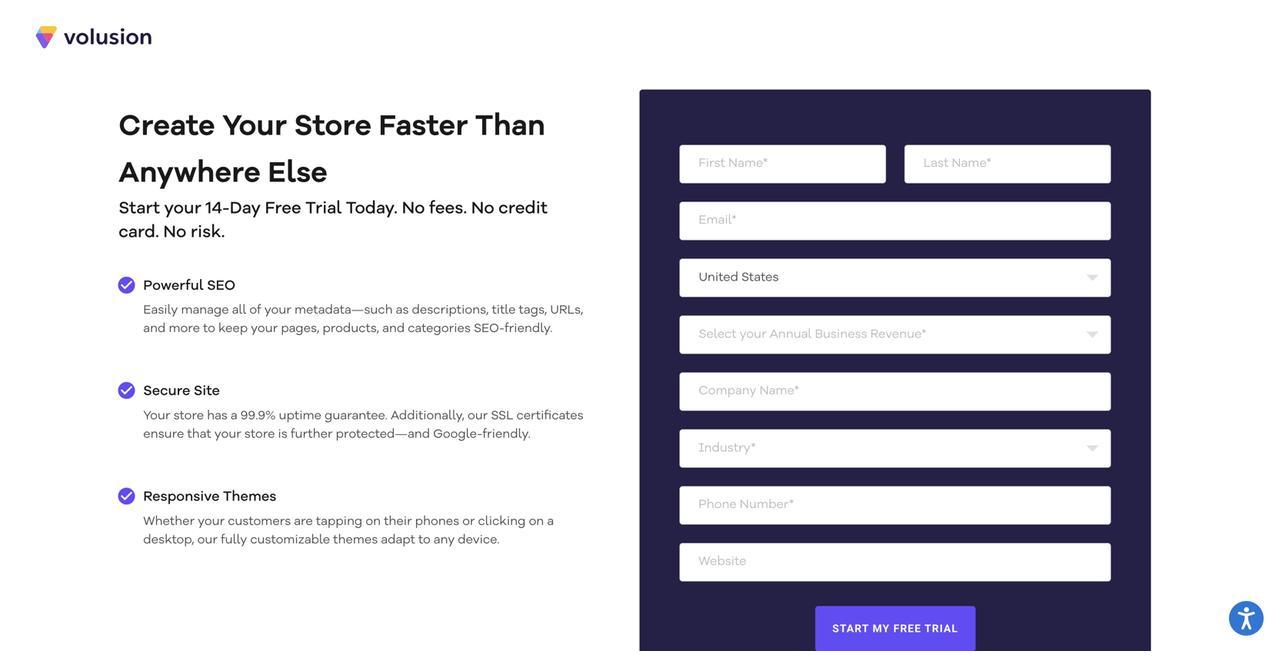 Task type: locate. For each thing, give the bounding box(es) containing it.
trial down else
[[306, 201, 342, 218]]

store
[[294, 113, 372, 142]]

your
[[164, 201, 201, 218], [264, 305, 291, 317], [251, 323, 278, 336], [214, 429, 241, 441], [198, 516, 225, 528]]

1 horizontal spatial free
[[894, 623, 922, 636]]

friendly. down tags,
[[505, 323, 553, 336]]

trial inside button
[[925, 623, 959, 636]]

to
[[203, 323, 215, 336], [418, 535, 431, 547]]

phone
[[699, 500, 737, 512]]

your inside whether your customers are tapping on their phones or clicking on a desktop, our fully customizable themes adapt to any device.
[[198, 516, 225, 528]]

1 vertical spatial friendly.
[[483, 429, 531, 441]]

0 horizontal spatial your
[[143, 410, 170, 423]]

tags,
[[519, 305, 547, 317]]

start left my
[[833, 623, 869, 636]]

name* for last name*
[[952, 158, 992, 170]]

desktop,
[[143, 535, 194, 547]]

on right clicking
[[529, 516, 544, 528]]

1 vertical spatial free
[[894, 623, 922, 636]]

start up card.
[[119, 201, 160, 218]]

whether your customers are tapping on their phones or clicking on a desktop, our fully customizable themes adapt to any device.
[[143, 516, 554, 547]]

name*
[[729, 158, 768, 170], [952, 158, 992, 170], [760, 386, 800, 398]]

0 vertical spatial our
[[468, 410, 488, 423]]

pages,
[[281, 323, 320, 336]]

name* right company
[[760, 386, 800, 398]]

your up else
[[222, 113, 287, 142]]

1 vertical spatial a
[[547, 516, 554, 528]]

name* for company name*
[[760, 386, 800, 398]]

is
[[278, 429, 288, 441]]

and down as
[[382, 323, 405, 336]]

to down manage
[[203, 323, 215, 336]]

0 horizontal spatial to
[[203, 323, 215, 336]]

keep
[[218, 323, 248, 336]]

free
[[265, 201, 301, 218], [894, 623, 922, 636]]

0 vertical spatial store
[[173, 410, 204, 423]]

seo-
[[474, 323, 505, 336]]

start my free trial
[[833, 623, 959, 636]]

your up risk.
[[164, 201, 201, 218]]

1 horizontal spatial on
[[529, 516, 544, 528]]

open accessibe: accessibility options, statement and help image
[[1238, 608, 1255, 630]]

guarantee.
[[325, 410, 388, 423]]

friendly. down ssl
[[483, 429, 531, 441]]

name* right last
[[952, 158, 992, 170]]

to inside easily manage all of your metadata—such as descriptions, title tags, urls, and more to keep your pages, products, and categories seo-friendly.
[[203, 323, 215, 336]]

1 horizontal spatial and
[[382, 323, 405, 336]]

no
[[402, 201, 425, 218], [471, 201, 494, 218], [163, 225, 186, 242]]

0 vertical spatial to
[[203, 323, 215, 336]]

urls,
[[550, 305, 583, 317]]

your down the has
[[214, 429, 241, 441]]

store up that
[[173, 410, 204, 423]]

start for start your 14-day free trial today. no fees. no credit card. no risk.
[[119, 201, 160, 218]]

phones
[[415, 516, 459, 528]]

friendly. inside easily manage all of your metadata—such as descriptions, title tags, urls, and more to keep your pages, products, and categories seo-friendly.
[[505, 323, 553, 336]]

today.
[[346, 201, 398, 218]]

secure site
[[143, 385, 220, 399]]

responsive themes
[[143, 491, 276, 505]]

a
[[231, 410, 237, 423], [547, 516, 554, 528]]

1 horizontal spatial a
[[547, 516, 554, 528]]

themes
[[223, 491, 276, 505]]

a right clicking
[[547, 516, 554, 528]]

1 horizontal spatial our
[[468, 410, 488, 423]]

on
[[366, 516, 381, 528], [529, 516, 544, 528]]

easily
[[143, 305, 178, 317]]

create your store faster than anywhere else
[[119, 113, 545, 189]]

name* right first
[[729, 158, 768, 170]]

1 horizontal spatial store
[[245, 429, 275, 441]]

no left risk.
[[163, 225, 186, 242]]

friendly.
[[505, 323, 553, 336], [483, 429, 531, 441]]

0 vertical spatial friendly.
[[505, 323, 553, 336]]

1 horizontal spatial start
[[833, 623, 869, 636]]

email*
[[699, 215, 737, 227]]

your inside your store has a 99.9% uptime guarantee. additionally, our ssl certificates ensure that your store is further protected—and google-friendly.
[[143, 410, 170, 423]]

responsive
[[143, 491, 220, 505]]

1 vertical spatial trial
[[925, 623, 959, 636]]

trial
[[306, 201, 342, 218], [925, 623, 959, 636]]

credit
[[499, 201, 548, 218]]

a inside your store has a 99.9% uptime guarantee. additionally, our ssl certificates ensure that your store is further protected—and google-friendly.
[[231, 410, 237, 423]]

first name*
[[699, 158, 768, 170]]

1 on from the left
[[366, 516, 381, 528]]

phone number*
[[699, 500, 794, 512]]

start inside button
[[833, 623, 869, 636]]

that
[[187, 429, 211, 441]]

0 vertical spatial your
[[222, 113, 287, 142]]

a right the has
[[231, 410, 237, 423]]

our left ssl
[[468, 410, 488, 423]]

ssl
[[491, 410, 514, 423]]

google-
[[433, 429, 483, 441]]

title
[[492, 305, 516, 317]]

1 horizontal spatial trial
[[925, 623, 959, 636]]

website
[[699, 557, 747, 569]]

0 horizontal spatial trial
[[306, 201, 342, 218]]

no left fees.
[[402, 201, 425, 218]]

0 vertical spatial free
[[265, 201, 301, 218]]

name* for first name*
[[729, 158, 768, 170]]

metadata—such
[[295, 305, 393, 317]]

our inside whether your customers are tapping on their phones or clicking on a desktop, our fully customizable themes adapt to any device.
[[197, 535, 218, 547]]

1 vertical spatial start
[[833, 623, 869, 636]]

secure
[[143, 385, 190, 399]]

your up ensure
[[143, 410, 170, 423]]

start inside start your 14-day free trial today. no fees. no credit card. no risk.
[[119, 201, 160, 218]]

1 vertical spatial to
[[418, 535, 431, 547]]

company name*
[[699, 386, 800, 398]]

to left any
[[418, 535, 431, 547]]

our left fully
[[197, 535, 218, 547]]

start for start my free trial
[[833, 623, 869, 636]]

start
[[119, 201, 160, 218], [833, 623, 869, 636]]

1 vertical spatial your
[[143, 410, 170, 423]]

0 horizontal spatial and
[[143, 323, 166, 336]]

store down 99.9%
[[245, 429, 275, 441]]

Last Name* text field
[[905, 145, 1112, 184]]

site
[[194, 385, 220, 399]]

0 horizontal spatial store
[[173, 410, 204, 423]]

descriptions,
[[412, 305, 489, 317]]

free right my
[[894, 623, 922, 636]]

your down responsive themes
[[198, 516, 225, 528]]

1 vertical spatial our
[[197, 535, 218, 547]]

First Name* text field
[[680, 145, 886, 184]]

0 horizontal spatial on
[[366, 516, 381, 528]]

0 horizontal spatial start
[[119, 201, 160, 218]]

trial right my
[[925, 623, 959, 636]]

1 horizontal spatial to
[[418, 535, 431, 547]]

0 vertical spatial a
[[231, 410, 237, 423]]

1 horizontal spatial your
[[222, 113, 287, 142]]

anywhere
[[119, 160, 261, 189]]

on left the their
[[366, 516, 381, 528]]

adapt
[[381, 535, 415, 547]]

no right fees.
[[471, 201, 494, 218]]

powerful seo
[[143, 279, 235, 293]]

faster
[[379, 113, 468, 142]]

1 and from the left
[[143, 323, 166, 336]]

Company Name* text field
[[680, 373, 1112, 411]]

0 vertical spatial start
[[119, 201, 160, 218]]

0 horizontal spatial our
[[197, 535, 218, 547]]

a inside whether your customers are tapping on their phones or clicking on a desktop, our fully customizable themes adapt to any device.
[[547, 516, 554, 528]]

seo
[[207, 279, 235, 293]]

and
[[143, 323, 166, 336], [382, 323, 405, 336]]

0 horizontal spatial free
[[265, 201, 301, 218]]

company
[[699, 386, 757, 398]]

our
[[468, 410, 488, 423], [197, 535, 218, 547]]

free right day
[[265, 201, 301, 218]]

0 horizontal spatial a
[[231, 410, 237, 423]]

and down easily
[[143, 323, 166, 336]]

your
[[222, 113, 287, 142], [143, 410, 170, 423]]

trial inside start your 14-day free trial today. no fees. no credit card. no risk.
[[306, 201, 342, 218]]

powerful
[[143, 279, 204, 293]]

0 vertical spatial trial
[[306, 201, 342, 218]]

free inside start your 14-day free trial today. no fees. no credit card. no risk.
[[265, 201, 301, 218]]

store
[[173, 410, 204, 423], [245, 429, 275, 441]]



Task type: describe. For each thing, give the bounding box(es) containing it.
Phone Number* text field
[[680, 487, 1112, 525]]

uptime
[[279, 410, 322, 423]]

card.
[[119, 225, 159, 242]]

Website text field
[[680, 544, 1112, 582]]

Email* email field
[[680, 202, 1112, 241]]

customers
[[228, 516, 291, 528]]

as
[[396, 305, 409, 317]]

certificates
[[517, 410, 584, 423]]

more
[[169, 323, 200, 336]]

further
[[291, 429, 333, 441]]

themes
[[333, 535, 378, 547]]

start your 14-day free trial today. no fees. no credit card. no risk.
[[119, 201, 548, 242]]

of
[[250, 305, 261, 317]]

or
[[463, 516, 475, 528]]

start my free trial button
[[815, 607, 976, 652]]

ensure
[[143, 429, 184, 441]]

all
[[232, 305, 246, 317]]

your inside your store has a 99.9% uptime guarantee. additionally, our ssl certificates ensure that your store is further protected—and google-friendly.
[[214, 429, 241, 441]]

risk.
[[191, 225, 225, 242]]

to inside whether your customers are tapping on their phones or clicking on a desktop, our fully customizable themes adapt to any device.
[[418, 535, 431, 547]]

any
[[434, 535, 455, 547]]

your right of
[[264, 305, 291, 317]]

fees.
[[429, 201, 467, 218]]

easily manage all of your metadata—such as descriptions, title tags, urls, and more to keep your pages, products, and categories seo-friendly.
[[143, 305, 583, 336]]

last
[[924, 158, 949, 170]]

whether
[[143, 516, 195, 528]]

14-
[[206, 201, 230, 218]]

day
[[230, 201, 261, 218]]

categories
[[408, 323, 471, 336]]

clicking
[[478, 516, 526, 528]]

friendly. inside your store has a 99.9% uptime guarantee. additionally, our ssl certificates ensure that your store is further protected—and google-friendly.
[[483, 429, 531, 441]]

free inside start my free trial button
[[894, 623, 922, 636]]

are
[[294, 516, 313, 528]]

manage
[[181, 305, 229, 317]]

your inside 'create your store faster than anywhere else'
[[222, 113, 287, 142]]

customizable
[[250, 535, 330, 547]]

your down of
[[251, 323, 278, 336]]

additionally,
[[391, 410, 465, 423]]

2 horizontal spatial no
[[471, 201, 494, 218]]

else
[[268, 160, 328, 189]]

products,
[[323, 323, 379, 336]]

your inside start your 14-day free trial today. no fees. no credit card. no risk.
[[164, 201, 201, 218]]

2 and from the left
[[382, 323, 405, 336]]

1 vertical spatial store
[[245, 429, 275, 441]]

fully
[[221, 535, 247, 547]]

device.
[[458, 535, 500, 547]]

my
[[873, 623, 890, 636]]

99.9%
[[241, 410, 276, 423]]

last name*
[[924, 158, 992, 170]]

number*
[[740, 500, 794, 512]]

2 on from the left
[[529, 516, 544, 528]]

first
[[699, 158, 725, 170]]

protected—and
[[336, 429, 430, 441]]

than
[[475, 113, 545, 142]]

create
[[119, 113, 215, 142]]

volusion logo image
[[34, 25, 153, 50]]

0 horizontal spatial no
[[163, 225, 186, 242]]

has
[[207, 410, 228, 423]]

our inside your store has a 99.9% uptime guarantee. additionally, our ssl certificates ensure that your store is further protected—and google-friendly.
[[468, 410, 488, 423]]

their
[[384, 516, 412, 528]]

your store has a 99.9% uptime guarantee. additionally, our ssl certificates ensure that your store is further protected—and google-friendly.
[[143, 410, 584, 441]]

1 horizontal spatial no
[[402, 201, 425, 218]]

tapping
[[316, 516, 363, 528]]



Task type: vqa. For each thing, say whether or not it's contained in the screenshot.
top You
no



